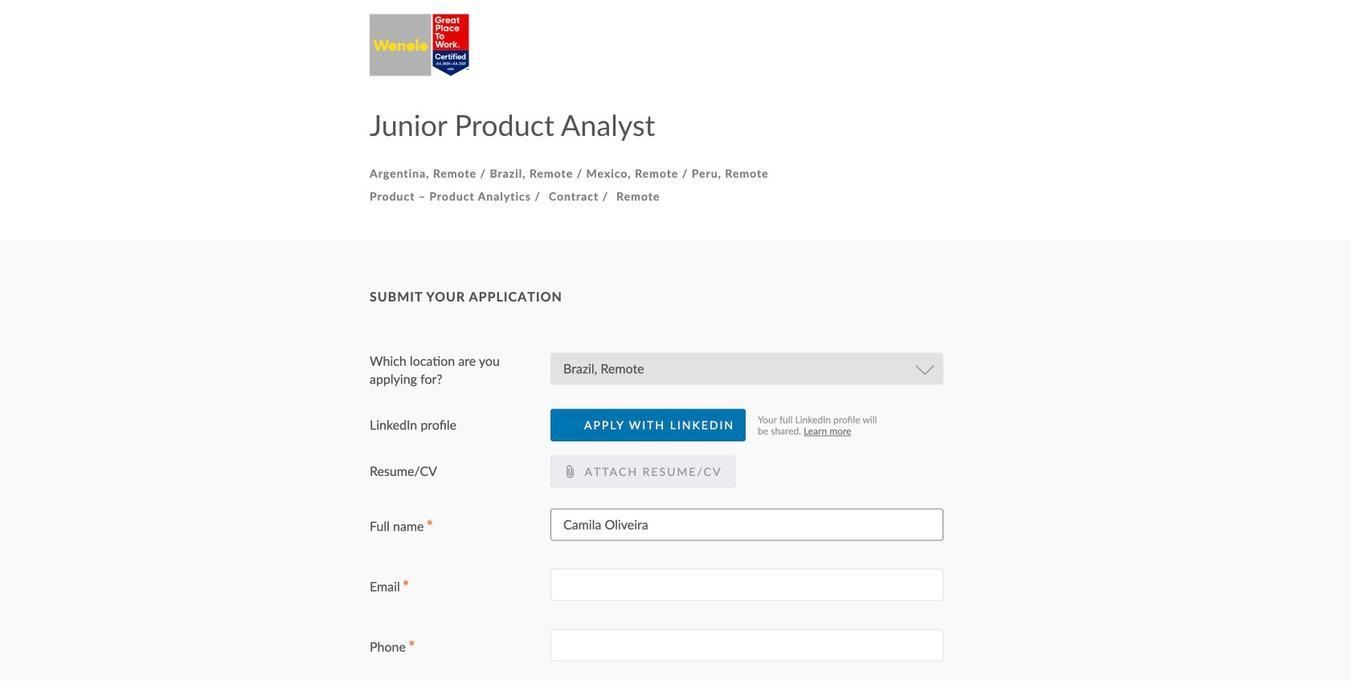 Task type: locate. For each thing, give the bounding box(es) containing it.
None email field
[[551, 569, 944, 601]]

None text field
[[551, 509, 944, 541], [551, 629, 944, 661], [551, 509, 944, 541], [551, 629, 944, 661]]

paperclip image
[[564, 465, 577, 478]]



Task type: describe. For each thing, give the bounding box(es) containing it.
wonolo logo image
[[370, 14, 469, 76]]



Task type: vqa. For each thing, say whether or not it's contained in the screenshot.
Wonolo logo
yes



